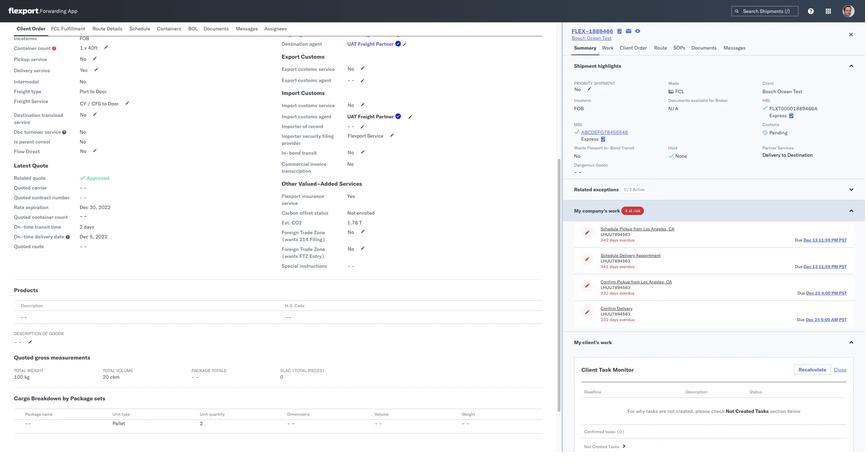 Task type: describe. For each thing, give the bounding box(es) containing it.
confirm delivery lhuu7894563
[[601, 306, 633, 317]]

0 horizontal spatial messages button
[[233, 22, 262, 36]]

client bosch ocean test incoterm fob
[[575, 81, 803, 112]]

bosch ocean test link
[[572, 35, 612, 42]]

on-time delivery date
[[14, 234, 64, 240]]

risk
[[634, 208, 641, 214]]

schedule pickup from los angeles, ca lhuu7894563
[[601, 226, 675, 237]]

exceptions
[[594, 187, 619, 193]]

my client's work
[[575, 340, 612, 346]]

service for export customs service
[[319, 66, 335, 72]]

quoted for quoted carrier
[[14, 185, 31, 191]]

due dec 23 4:00 pm pst
[[798, 291, 848, 296]]

destination inside partner services delivery to destination
[[788, 152, 814, 158]]

time up date
[[51, 224, 61, 230]]

pallet
[[113, 421, 125, 427]]

13 for schedule delivery appointment lhuu7894563
[[813, 264, 818, 269]]

due dec 24 6:00 am pst
[[798, 317, 848, 323]]

express for hbl
[[770, 113, 788, 119]]

quoted for quoted gross measurements
[[14, 354, 34, 361]]

order for client order button to the bottom
[[635, 45, 647, 51]]

related for related exceptions
[[575, 187, 593, 193]]

import for import customs
[[282, 89, 300, 96]]

0 horizontal spatial bosch
[[572, 35, 586, 41]]

dangerous goods - -
[[575, 163, 609, 175]]

no inside wants flexport in-bond transit no
[[575, 153, 581, 159]]

0 horizontal spatial count
[[38, 45, 51, 51]]

overdue for schedule delivery appointment lhuu7894563
[[620, 264, 635, 269]]

package for package totals - -
[[192, 368, 211, 374]]

goods
[[49, 331, 64, 337]]

carbon offset status
[[282, 210, 329, 216]]

quoted for quoted route
[[14, 244, 31, 250]]

rate
[[14, 204, 24, 211]]

332 days overdue for pickup
[[601, 291, 635, 296]]

status
[[315, 210, 329, 216]]

wants
[[575, 145, 587, 151]]

express for mbl
[[582, 136, 599, 142]]

days up the 5,
[[84, 224, 94, 230]]

weight
[[462, 412, 476, 417]]

security
[[303, 133, 321, 139]]

deadline
[[585, 390, 602, 395]]

(wants for foreign trade zone (wants ftz entry)
[[282, 253, 298, 260]]

client up incoterms at the left of page
[[17, 26, 31, 32]]

1 vertical spatial count
[[55, 214, 68, 221]]

6:00
[[822, 317, 831, 323]]

bol
[[188, 26, 198, 32]]

1 vertical spatial description
[[14, 331, 41, 337]]

documents for top the documents button
[[204, 26, 229, 32]]

bond
[[611, 145, 621, 151]]

1 vertical spatial yes
[[348, 193, 355, 200]]

cbm
[[110, 374, 120, 381]]

zone for foreign trade zone (wants 214 filing)
[[314, 230, 325, 236]]

0 vertical spatial pickup
[[14, 56, 30, 63]]

totals
[[212, 368, 227, 374]]

customs for export customs service
[[298, 66, 318, 72]]

contract
[[32, 195, 51, 201]]

days for confirm pickup from los angeles, ca
[[610, 291, 619, 296]]

sops
[[674, 45, 686, 51]]

doc turnover service
[[14, 129, 61, 135]]

foreign trade zone (wants ftz entry)
[[282, 246, 325, 260]]

service for freight service
[[31, 98, 48, 105]]

my for my company's work
[[575, 208, 582, 214]]

delivery up intermodal
[[14, 67, 33, 74]]

route details
[[93, 26, 122, 32]]

pm for confirm pickup from los angeles, ca lhuu7894563
[[832, 291, 839, 296]]

total for total weight 100 kg
[[14, 368, 26, 374]]

agent up destination agent
[[297, 31, 310, 37]]

flexport for flexport freight / bco
[[14, 26, 33, 32]]

confirm for confirm pickup from los angeles, ca
[[601, 280, 617, 285]]

export for export customs
[[282, 53, 300, 60]]

1 horizontal spatial /
[[88, 101, 91, 107]]

3 uat freight partner from the top
[[348, 114, 394, 120]]

offset
[[300, 210, 313, 216]]

1 vertical spatial client order button
[[618, 42, 652, 55]]

flexport for flexport service
[[348, 133, 366, 139]]

container
[[14, 45, 36, 51]]

cargo breakdown by package sets
[[14, 395, 105, 402]]

service for destination transload service
[[14, 119, 30, 125]]

days for confirm delivery
[[610, 317, 619, 323]]

origin agent
[[282, 31, 310, 37]]

0 horizontal spatial client order button
[[14, 22, 48, 36]]

0 vertical spatial created
[[736, 409, 755, 415]]

cargo
[[14, 395, 30, 402]]

carbon
[[282, 210, 299, 216]]

delivery inside partner services delivery to destination
[[763, 152, 781, 158]]

due dec 13 11:59 pm pst for schedule pickup from los angeles, ca lhuu7894563
[[796, 238, 848, 243]]

customs for import customs service
[[298, 102, 318, 109]]

agent up record
[[319, 114, 332, 120]]

on- for on-time transit time
[[14, 224, 24, 230]]

pickup for confirm
[[618, 280, 631, 285]]

not
[[668, 409, 675, 415]]

filing)
[[310, 237, 326, 243]]

uat freight partner for origin agent
[[348, 31, 394, 37]]

for
[[628, 409, 635, 415]]

import customs agent
[[282, 114, 332, 120]]

agent up export customs
[[310, 41, 322, 47]]

0 vertical spatial to
[[90, 88, 95, 95]]

0 for confirmed tasks ( 0 )
[[620, 430, 622, 435]]

on-time transit time
[[14, 224, 61, 230]]

confirmed tasks ( 0 )
[[585, 430, 625, 435]]

work for my client's work
[[601, 340, 612, 346]]

dec for confirm delivery
[[807, 317, 814, 323]]

shipment highlights button
[[563, 56, 866, 77]]

bond
[[289, 150, 301, 156]]

volume
[[375, 412, 389, 417]]

export for export customs service
[[282, 66, 297, 72]]

below
[[788, 409, 801, 415]]

description of goods
[[14, 331, 64, 337]]

0 horizontal spatial door
[[96, 88, 107, 95]]

0 horizontal spatial in-
[[282, 150, 289, 156]]

0 vertical spatial description
[[21, 303, 43, 309]]

details
[[107, 26, 122, 32]]

24
[[815, 317, 821, 323]]

342 for schedule delivery appointment lhuu7894563
[[601, 264, 609, 269]]

hold
[[669, 145, 678, 151]]

flexport service
[[348, 133, 384, 139]]

0 horizontal spatial yes
[[80, 67, 88, 73]]

monitor
[[613, 367, 634, 374]]

customs for import customs
[[301, 89, 325, 96]]

flexport for flexport insurance service
[[282, 193, 301, 200]]

kg
[[24, 374, 30, 381]]

not for not enrolled
[[348, 210, 356, 216]]

332 days overdue for delivery
[[601, 317, 635, 323]]

0 vertical spatial /
[[51, 26, 54, 32]]

freight for flexport freight
[[99, 26, 114, 32]]

export customs
[[282, 53, 325, 60]]

on- for on-time delivery date
[[14, 234, 24, 240]]

est.
[[282, 220, 291, 226]]

export for export customs agent
[[282, 77, 297, 84]]

0 vertical spatial documents button
[[201, 22, 233, 36]]

(wants for foreign trade zone (wants 214 filing)
[[282, 237, 298, 243]]

1.76
[[348, 220, 358, 226]]

11:59 for schedule delivery appointment lhuu7894563
[[819, 264, 831, 269]]

dec 5, 2022
[[80, 234, 108, 240]]

pst for confirm pickup from los angeles, ca lhuu7894563
[[840, 291, 848, 296]]

bosch ocean test
[[572, 35, 612, 41]]

direct
[[26, 149, 40, 155]]

dec for confirm pickup from los angeles, ca
[[807, 291, 815, 296]]

service for import customs service
[[319, 102, 335, 109]]

importer for importer security filing provider
[[282, 133, 302, 139]]

client order for client order button to the left
[[17, 26, 46, 32]]

trade for ftz
[[300, 246, 313, 253]]

confirm pickup from los angeles, ca button
[[601, 280, 673, 285]]

zone for foreign trade zone (wants ftz entry)
[[314, 246, 325, 253]]

flexport freight
[[80, 26, 114, 32]]

service for flexport insurance service
[[282, 200, 298, 207]]

weight
[[27, 368, 43, 374]]

tasks inside not created tasks button
[[609, 445, 620, 450]]

invoice
[[311, 161, 327, 167]]

1 vertical spatial services
[[340, 180, 362, 187]]

uat freight partner for destination agent
[[348, 41, 394, 47]]

company's
[[583, 208, 608, 214]]

products
[[14, 287, 38, 294]]

confirm for confirm delivery
[[601, 306, 617, 311]]

0 for slac (total pieces) 0
[[281, 374, 284, 381]]

customs for import customs agent
[[298, 114, 318, 120]]

agents
[[314, 18, 333, 25]]

confirmed
[[585, 430, 605, 435]]

0 vertical spatial tasks
[[647, 409, 658, 415]]

pieces)
[[308, 368, 325, 374]]

transload
[[42, 112, 63, 118]]

1889466
[[589, 28, 614, 35]]

2022 for dec 30, 2022
[[99, 204, 111, 211]]

freight type
[[14, 88, 41, 95]]

service down 'container count'
[[31, 56, 47, 63]]

importer security filing provider
[[282, 133, 334, 146]]

abcdefg78456546
[[582, 129, 629, 136]]

customs for export customs
[[301, 53, 325, 60]]

record
[[309, 123, 323, 130]]

import for import customs agent
[[282, 114, 297, 120]]

foreign trade zone (wants 214 filing)
[[282, 230, 326, 243]]

1 vertical spatial documents button
[[689, 42, 721, 55]]

client inside client bosch ocean test incoterm fob
[[763, 81, 774, 86]]

transit for time
[[35, 224, 50, 230]]

2 horizontal spatial not
[[726, 409, 735, 415]]

cy
[[80, 101, 86, 107]]

available
[[692, 98, 709, 103]]

flow direct
[[14, 149, 40, 155]]

transcription
[[282, 168, 311, 174]]

2 vertical spatial customs
[[763, 122, 780, 127]]

appointment
[[637, 253, 661, 258]]

332 for confirm pickup from los angeles, ca lhuu7894563
[[601, 291, 609, 296]]

package totals - -
[[192, 368, 227, 381]]

schedule for schedule pickup from los angeles, ca lhuu7894563
[[601, 226, 619, 232]]

my company's work
[[575, 208, 621, 214]]

delivery inside confirm delivery lhuu7894563
[[618, 306, 633, 311]]

5,
[[90, 234, 94, 240]]

overdue for schedule pickup from los angeles, ca lhuu7894563
[[620, 238, 635, 243]]

expiration
[[26, 204, 48, 211]]

0 vertical spatial fob
[[80, 35, 89, 42]]

delivery inside schedule delivery appointment lhuu7894563
[[620, 253, 635, 258]]

client right work "button" on the top right of the page
[[620, 45, 634, 51]]

special
[[282, 263, 299, 269]]

importer of record
[[282, 123, 323, 130]]

days for schedule pickup from los angeles, ca
[[610, 238, 619, 243]]

in- inside wants flexport in-bond transit no
[[605, 145, 611, 151]]

n/a
[[669, 106, 679, 112]]

20
[[103, 374, 109, 381]]

)
[[622, 430, 625, 435]]



Task type: locate. For each thing, give the bounding box(es) containing it.
total inside total weight 100 kg
[[14, 368, 26, 374]]

ftz
[[300, 253, 308, 260]]

priority
[[575, 81, 593, 86]]

2 uat freight partner link from the top
[[348, 41, 403, 48]]

work
[[603, 45, 614, 51]]

2 pm from the top
[[832, 264, 839, 269]]

0 vertical spatial 2
[[80, 224, 83, 230]]

2 13 from the top
[[813, 264, 818, 269]]

fcl
[[51, 26, 60, 32], [676, 88, 685, 95]]

flexport. image
[[8, 8, 40, 15]]

latest quote
[[14, 162, 48, 169]]

containers button
[[154, 22, 186, 36]]

time
[[24, 224, 34, 230], [51, 224, 61, 230], [24, 234, 34, 240]]

status
[[750, 390, 763, 395]]

service up consol
[[45, 129, 61, 135]]

0 vertical spatial route
[[93, 26, 106, 32]]

1 horizontal spatial order
[[635, 45, 647, 51]]

1 vertical spatial express
[[582, 136, 599, 142]]

name
[[42, 412, 53, 417]]

angeles, inside confirm pickup from los angeles, ca lhuu7894563
[[649, 280, 666, 285]]

schedule delivery appointment lhuu7894563
[[601, 253, 661, 264]]

0 vertical spatial uat freight partner link
[[348, 31, 403, 38]]

door
[[96, 88, 107, 95], [108, 101, 119, 107]]

1 pst from the top
[[840, 238, 848, 243]]

service inside flexport insurance service
[[282, 200, 298, 207]]

work inside button
[[601, 340, 612, 346]]

1 unit from the left
[[113, 412, 121, 417]]

days up confirm delivery button at the right
[[610, 291, 619, 296]]

fob inside client bosch ocean test incoterm fob
[[575, 106, 584, 112]]

1 13 from the top
[[813, 238, 818, 243]]

related down the "dangerous goods - -"
[[575, 187, 593, 193]]

related up quoted carrier
[[14, 175, 31, 181]]

test up "flxt00001889466a"
[[794, 88, 803, 95]]

0 horizontal spatial to
[[90, 88, 95, 95]]

0 down slac in the left of the page
[[281, 374, 284, 381]]

2 (wants from the top
[[282, 253, 298, 260]]

1 horizontal spatial test
[[794, 88, 803, 95]]

0 horizontal spatial package
[[25, 412, 41, 417]]

332 days overdue down confirm delivery lhuu7894563
[[601, 317, 635, 323]]

bosch down flex-
[[572, 35, 586, 41]]

0 vertical spatial from
[[634, 226, 643, 232]]

agent down export customs service
[[319, 77, 331, 84]]

client order button up 'container count'
[[14, 22, 48, 36]]

customs
[[298, 66, 318, 72], [298, 77, 318, 84], [298, 102, 318, 109], [298, 114, 318, 120]]

fcl down mode
[[676, 88, 685, 95]]

1 horizontal spatial to
[[102, 101, 107, 107]]

4 customs from the top
[[298, 114, 318, 120]]

bol button
[[186, 22, 201, 36]]

yes up port
[[80, 67, 88, 73]]

1 horizontal spatial transit
[[302, 150, 317, 156]]

count right container
[[55, 214, 68, 221]]

los inside "schedule pickup from los angeles, ca lhuu7894563"
[[644, 226, 651, 232]]

days up schedule delivery appointment 'button'
[[610, 238, 619, 243]]

3 overdue from the top
[[620, 291, 635, 296]]

3 customs from the top
[[298, 102, 318, 109]]

route for route
[[655, 45, 668, 51]]

1 horizontal spatial client order button
[[618, 42, 652, 55]]

1 pm from the top
[[832, 238, 839, 243]]

0 vertical spatial 11:59
[[819, 238, 831, 243]]

import down import customs
[[282, 102, 297, 109]]

uat freight partner link for destination agent
[[348, 41, 403, 48]]

from inside "schedule pickup from los angeles, ca lhuu7894563"
[[634, 226, 643, 232]]

2 vertical spatial uat
[[348, 114, 357, 120]]

1 vertical spatial uat freight partner link
[[348, 41, 403, 48]]

4 lhuu7894563 from the top
[[601, 312, 631, 317]]

service inside destination transload service
[[14, 119, 30, 125]]

1 overdue from the top
[[620, 238, 635, 243]]

0 vertical spatial tasks
[[756, 409, 769, 415]]

1 uat freight partner from the top
[[348, 31, 394, 37]]

due dec 13 11:59 pm pst
[[796, 238, 848, 243], [796, 264, 848, 269]]

of down import customs agent
[[303, 123, 307, 130]]

1 342 from the top
[[601, 238, 609, 243]]

type for unit type
[[122, 412, 130, 417]]

documents up n/a
[[669, 98, 691, 103]]

1 332 days overdue from the top
[[601, 291, 635, 296]]

delivery down pending
[[763, 152, 781, 158]]

2 332 days overdue from the top
[[601, 317, 635, 323]]

customs up import customs service on the left of the page
[[301, 89, 325, 96]]

0 horizontal spatial ocean
[[587, 35, 602, 41]]

confirm inside confirm pickup from los angeles, ca lhuu7894563
[[601, 280, 617, 285]]

customs up export customs agent at the top
[[298, 66, 318, 72]]

fcl left fulfillment
[[51, 26, 60, 32]]

related for related quote
[[14, 175, 31, 181]]

1 uat freight partner link from the top
[[348, 31, 403, 38]]

not right 'check'
[[726, 409, 735, 415]]

ca
[[669, 226, 675, 232], [667, 280, 673, 285]]

2 vertical spatial uat freight partner
[[348, 114, 394, 120]]

0 horizontal spatial services
[[340, 180, 362, 187]]

1 horizontal spatial services
[[778, 145, 794, 151]]

client up hbl
[[763, 81, 774, 86]]

3 export from the top
[[282, 77, 297, 84]]

1 vertical spatial test
[[794, 88, 803, 95]]

ca for schedule pickup from los angeles, ca
[[669, 226, 675, 232]]

angeles, for confirm pickup from los angeles, ca lhuu7894563
[[649, 280, 666, 285]]

package for package name
[[25, 412, 41, 417]]

Search Shipments (/) text field
[[732, 6, 799, 16]]

2 my from the top
[[575, 340, 582, 346]]

3 pst from the top
[[840, 291, 848, 296]]

customs up pending
[[763, 122, 780, 127]]

(
[[617, 430, 620, 435]]

foreign inside foreign trade zone (wants 214 filing)
[[282, 230, 299, 236]]

export down destination agent
[[282, 53, 300, 60]]

1 horizontal spatial fcl
[[676, 88, 685, 95]]

1 uat from the top
[[348, 31, 357, 37]]

-- for cargo breakdown by package sets
[[25, 421, 31, 427]]

los
[[644, 226, 651, 232], [642, 280, 648, 285]]

services right added
[[340, 180, 362, 187]]

overdue down confirm pickup from los angeles, ca lhuu7894563
[[620, 291, 635, 296]]

1 vertical spatial importer
[[282, 133, 302, 139]]

trade inside foreign trade zone (wants 214 filing)
[[300, 230, 313, 236]]

pickup down 4
[[620, 226, 633, 232]]

1
[[80, 45, 83, 51]]

2 vertical spatial pm
[[832, 291, 839, 296]]

overdue for confirm pickup from los angeles, ca lhuu7894563
[[620, 291, 635, 296]]

created
[[736, 409, 755, 415], [593, 445, 608, 450]]

1 foreign from the top
[[282, 230, 299, 236]]

angeles, down appointment
[[649, 280, 666, 285]]

1 vertical spatial tasks
[[606, 430, 616, 435]]

importer inside importer security filing provider
[[282, 133, 302, 139]]

from inside confirm pickup from los angeles, ca lhuu7894563
[[632, 280, 640, 285]]

flex-1889466 link
[[572, 28, 614, 35]]

for
[[710, 98, 715, 103]]

at
[[629, 208, 633, 214]]

1 vertical spatial door
[[108, 101, 119, 107]]

(wants inside foreign trade zone (wants 214 filing)
[[282, 237, 298, 243]]

1 vertical spatial documents
[[692, 45, 717, 51]]

to for partner
[[782, 152, 787, 158]]

1 vertical spatial not
[[726, 409, 735, 415]]

client order button right the work
[[618, 42, 652, 55]]

type up pallet
[[122, 412, 130, 417]]

0 horizontal spatial not
[[348, 210, 356, 216]]

2 342 days overdue from the top
[[601, 264, 635, 269]]

time for delivery
[[24, 234, 34, 240]]

overdue down "schedule pickup from los angeles, ca lhuu7894563"
[[620, 238, 635, 243]]

0 vertical spatial 0
[[281, 374, 284, 381]]

wants flexport in-bond transit no
[[575, 145, 635, 159]]

2 vertical spatial import
[[282, 114, 297, 120]]

forwarding for forwarding app
[[40, 8, 67, 15]]

foreign down the est. co2
[[282, 230, 299, 236]]

1 vertical spatial service
[[368, 133, 384, 139]]

import down export customs agent at the top
[[282, 89, 300, 96]]

1 horizontal spatial service
[[368, 133, 384, 139]]

flex-1889466
[[572, 28, 614, 35]]

1 342 days overdue from the top
[[601, 238, 635, 243]]

ocean
[[587, 35, 602, 41], [778, 88, 793, 95]]

created down "status"
[[736, 409, 755, 415]]

sets
[[94, 395, 105, 402]]

2 zone from the top
[[314, 246, 325, 253]]

count up pickup service
[[38, 45, 51, 51]]

in- down abcdefg78456546
[[605, 145, 611, 151]]

export customs agent
[[282, 77, 331, 84]]

messages button up shipment highlights button
[[721, 42, 750, 55]]

flexport for flexport freight
[[80, 26, 98, 32]]

--
[[21, 315, 27, 321], [285, 315, 291, 321], [25, 421, 31, 427]]

0 vertical spatial destination
[[282, 41, 308, 47]]

2 on- from the top
[[14, 234, 24, 240]]

quoted up total weight 100 kg
[[14, 354, 34, 361]]

ca inside "schedule pickup from los angeles, ca lhuu7894563"
[[669, 226, 675, 232]]

los for 332 days overdue
[[642, 280, 648, 285]]

package inside package totals - -
[[192, 368, 211, 374]]

4 quoted from the top
[[14, 244, 31, 250]]

0 horizontal spatial fcl
[[51, 26, 60, 32]]

0 vertical spatial 2022
[[99, 204, 111, 211]]

pickup inside "schedule pickup from los angeles, ca lhuu7894563"
[[620, 226, 633, 232]]

overdue for confirm delivery lhuu7894563
[[620, 317, 635, 323]]

pm for schedule delivery appointment lhuu7894563
[[832, 264, 839, 269]]

los inside confirm pickup from los angeles, ca lhuu7894563
[[642, 280, 648, 285]]

1 zone from the top
[[314, 230, 325, 236]]

342 days overdue up schedule delivery appointment 'button'
[[601, 238, 635, 243]]

type for freight type
[[31, 88, 41, 95]]

1 vertical spatial destination
[[14, 112, 40, 118]]

0 horizontal spatial 2
[[80, 224, 83, 230]]

entry)
[[310, 253, 325, 260]]

freight for flexport freight / bco
[[34, 26, 49, 32]]

services inside partner services delivery to destination
[[778, 145, 794, 151]]

1 import from the top
[[282, 89, 300, 96]]

flexport inside flexport insurance service
[[282, 193, 301, 200]]

foreign inside "foreign trade zone (wants ftz entry)"
[[282, 246, 299, 253]]

route left details
[[93, 26, 106, 32]]

unit left quantity at bottom left
[[200, 412, 208, 417]]

package right by
[[70, 395, 93, 402]]

not inside button
[[585, 445, 592, 450]]

2 export from the top
[[282, 66, 297, 72]]

2022 for dec 5, 2022
[[96, 234, 108, 240]]

1 vertical spatial to
[[102, 101, 107, 107]]

schedule for schedule
[[130, 26, 150, 32]]

my for my client's work
[[575, 340, 582, 346]]

dec for schedule pickup from los angeles, ca
[[804, 238, 812, 243]]

bosch inside client bosch ocean test incoterm fob
[[763, 88, 777, 95]]

0 horizontal spatial documents button
[[201, 22, 233, 36]]

export
[[282, 53, 300, 60], [282, 66, 297, 72], [282, 77, 297, 84]]

close button
[[835, 367, 847, 373]]

to
[[90, 88, 95, 95], [102, 101, 107, 107], [782, 152, 787, 158]]

bosch up hbl
[[763, 88, 777, 95]]

door right cfs
[[108, 101, 119, 107]]

client order
[[17, 26, 46, 32], [620, 45, 647, 51]]

zone inside "foreign trade zone (wants ftz entry)"
[[314, 246, 325, 253]]

2 lhuu7894563 from the top
[[601, 259, 631, 264]]

partner inside partner services delivery to destination
[[763, 145, 777, 151]]

2 freight from the left
[[99, 26, 114, 32]]

1 vertical spatial due dec 13 11:59 pm pst
[[796, 264, 848, 269]]

flexport up 1 x 40ft
[[80, 26, 98, 32]]

2 11:59 from the top
[[819, 264, 831, 269]]

route left the "sops"
[[655, 45, 668, 51]]

highlights
[[598, 63, 622, 69]]

4 overdue from the top
[[620, 317, 635, 323]]

due for confirm pickup from los angeles, ca lhuu7894563
[[798, 291, 806, 296]]

1 vertical spatial pickup
[[620, 226, 633, 232]]

0 vertical spatial service
[[31, 98, 48, 105]]

2 uat freight partner from the top
[[348, 41, 394, 47]]

2 vertical spatial package
[[25, 412, 41, 417]]

332 for confirm delivery lhuu7894563
[[601, 317, 609, 323]]

foreign for foreign trade zone (wants 214 filing)
[[282, 230, 299, 236]]

flow
[[14, 149, 25, 155]]

1 horizontal spatial messages button
[[721, 42, 750, 55]]

from for 332 days overdue
[[632, 280, 640, 285]]

documents for the bottommost the documents button
[[692, 45, 717, 51]]

1 vertical spatial confirm
[[601, 306, 617, 311]]

forwarding app link
[[8, 8, 77, 15]]

fcl for fcl fulfillment
[[51, 26, 60, 32]]

0 vertical spatial related
[[14, 175, 31, 181]]

co2
[[292, 220, 302, 226]]

2 import from the top
[[282, 102, 297, 109]]

route inside button
[[93, 26, 106, 32]]

enrolled
[[357, 210, 375, 216]]

1 dec 13 11:59 pm pst button from the top
[[804, 238, 848, 243]]

4 pst from the top
[[840, 317, 848, 323]]

due for schedule pickup from los angeles, ca lhuu7894563
[[796, 238, 803, 243]]

overdue down confirm delivery lhuu7894563
[[620, 317, 635, 323]]

of
[[303, 123, 307, 130], [42, 331, 48, 337]]

dec 13 11:59 pm pst button for schedule pickup from los angeles, ca lhuu7894563
[[804, 238, 848, 243]]

order
[[32, 26, 46, 32], [635, 45, 647, 51]]

2 total from the left
[[103, 368, 115, 374]]

yes
[[80, 67, 88, 73], [348, 193, 355, 200]]

fcl for fcl
[[676, 88, 685, 95]]

to inside partner services delivery to destination
[[782, 152, 787, 158]]

origin
[[282, 31, 296, 37]]

my
[[575, 208, 582, 214], [575, 340, 582, 346]]

3 quoted from the top
[[14, 214, 31, 221]]

quoted for quoted contract number
[[14, 195, 31, 201]]

tasks left are
[[647, 409, 658, 415]]

client order button
[[14, 22, 48, 36], [618, 42, 652, 55]]

from for 342 days overdue
[[634, 226, 643, 232]]

flexport right wants
[[588, 145, 603, 151]]

my left 'client's'
[[575, 340, 582, 346]]

2 importer from the top
[[282, 133, 302, 139]]

2 pst from the top
[[840, 264, 848, 269]]

service down pickup service
[[34, 67, 50, 74]]

ocean up "flxt00001889466a"
[[778, 88, 793, 95]]

(wants up special in the left of the page
[[282, 253, 298, 260]]

0 horizontal spatial messages
[[236, 26, 258, 32]]

1 total from the left
[[14, 368, 26, 374]]

service up import customs agent
[[319, 102, 335, 109]]

customs for export customs agent
[[298, 77, 318, 84]]

days down schedule delivery appointment lhuu7894563
[[610, 264, 619, 269]]

1 quoted from the top
[[14, 185, 31, 191]]

messages for the left messages button
[[236, 26, 258, 32]]

fob up the x
[[80, 35, 89, 42]]

1 horizontal spatial 2
[[200, 421, 203, 427]]

2 quoted from the top
[[14, 195, 31, 201]]

2 customs from the top
[[298, 77, 318, 84]]

1 332 from the top
[[601, 291, 609, 296]]

route for route details
[[93, 26, 106, 32]]

1 vertical spatial from
[[632, 280, 640, 285]]

unit quantity
[[200, 412, 225, 417]]

days down confirm delivery lhuu7894563
[[610, 317, 619, 323]]

import for import customs service
[[282, 102, 297, 109]]

not created tasks
[[585, 445, 620, 450]]

3 lhuu7894563 from the top
[[601, 285, 631, 290]]

342 days overdue down schedule delivery appointment lhuu7894563
[[601, 264, 635, 269]]

1 horizontal spatial yes
[[348, 193, 355, 200]]

2 vertical spatial documents
[[669, 98, 691, 103]]

client order up incoterms at the left of page
[[17, 26, 46, 32]]

2 overdue from the top
[[620, 264, 635, 269]]

-- for products
[[21, 315, 27, 321]]

1 horizontal spatial bosch
[[763, 88, 777, 95]]

1 on- from the top
[[14, 224, 24, 230]]

0 horizontal spatial unit
[[113, 412, 121, 417]]

1 vertical spatial los
[[642, 280, 648, 285]]

destination inside destination transload service
[[14, 112, 40, 118]]

1 horizontal spatial package
[[70, 395, 93, 402]]

customs up import customs agent
[[298, 102, 318, 109]]

to right port
[[90, 88, 95, 95]]

4
[[625, 208, 628, 214]]

(wants inside "foreign trade zone (wants ftz entry)"
[[282, 253, 298, 260]]

0 vertical spatial services
[[778, 145, 794, 151]]

of for gross
[[42, 331, 48, 337]]

documents right bol button
[[204, 26, 229, 32]]

(wants
[[282, 237, 298, 243], [282, 253, 298, 260]]

section
[[771, 409, 787, 415]]

1 freight from the left
[[34, 26, 49, 32]]

dec for schedule delivery appointment
[[804, 264, 812, 269]]

2 due dec 13 11:59 pm pst from the top
[[796, 264, 848, 269]]

342 for schedule pickup from los angeles, ca lhuu7894563
[[601, 238, 609, 243]]

foreign for foreign trade zone (wants ftz entry)
[[282, 246, 299, 253]]

destination down freight service
[[14, 112, 40, 118]]

abcdefg78456546 button
[[582, 129, 629, 136]]

express up wants
[[582, 136, 599, 142]]

summary
[[575, 45, 597, 51]]

0 vertical spatial zone
[[314, 230, 325, 236]]

pickup inside confirm pickup from los angeles, ca lhuu7894563
[[618, 280, 631, 285]]

of for security
[[303, 123, 307, 130]]

0 vertical spatial 332
[[601, 291, 609, 296]]

flexport inside wants flexport in-bond transit no
[[588, 145, 603, 151]]

0 vertical spatial 332 days overdue
[[601, 291, 635, 296]]

schedule button
[[127, 22, 154, 36]]

1 customs from the top
[[298, 66, 318, 72]]

import
[[282, 89, 300, 96], [282, 102, 297, 109], [282, 114, 297, 120]]

door up cy / cfs to door
[[96, 88, 107, 95]]

1 lhuu7894563 from the top
[[601, 232, 631, 237]]

flexport right filing
[[348, 133, 366, 139]]

0 vertical spatial package
[[192, 368, 211, 374]]

lhuu7894563 inside confirm delivery lhuu7894563
[[601, 312, 631, 317]]

0 vertical spatial export
[[282, 53, 300, 60]]

2 confirm from the top
[[601, 306, 617, 311]]

recalculate button
[[794, 365, 832, 375]]

schedule inside "schedule pickup from los angeles, ca lhuu7894563"
[[601, 226, 619, 232]]

1 11:59 from the top
[[819, 238, 831, 243]]

1 trade from the top
[[300, 230, 313, 236]]

unit for unit type
[[113, 412, 121, 417]]

schedule inside schedule delivery appointment lhuu7894563
[[601, 253, 619, 258]]

1 vertical spatial created
[[593, 445, 608, 450]]

client task monitor
[[582, 367, 634, 374]]

am
[[832, 317, 839, 323]]

recalculate
[[799, 367, 827, 373]]

type up freight service
[[31, 88, 41, 95]]

13 for schedule pickup from los angeles, ca lhuu7894563
[[813, 238, 818, 243]]

2 vertical spatial to
[[782, 152, 787, 158]]

1 horizontal spatial type
[[122, 412, 130, 417]]

0 vertical spatial foreign
[[282, 230, 299, 236]]

2 332 from the top
[[601, 317, 609, 323]]

0/3 active
[[624, 187, 645, 192]]

3 import from the top
[[282, 114, 297, 120]]

freight
[[34, 26, 49, 32], [99, 26, 114, 32]]

1 vertical spatial uat freight partner
[[348, 41, 394, 47]]

for why tasks are not created, please check not created tasks section below
[[628, 409, 801, 415]]

transit down importer security filing provider
[[302, 150, 317, 156]]

1 importer from the top
[[282, 123, 302, 130]]

messages for messages button to the right
[[724, 45, 746, 51]]

-- down h.s.
[[285, 315, 291, 321]]

1 vertical spatial pm
[[832, 264, 839, 269]]

overdue down schedule delivery appointment lhuu7894563
[[620, 264, 635, 269]]

2 vertical spatial description
[[686, 390, 708, 395]]

1 horizontal spatial documents button
[[689, 42, 721, 55]]

angeles, inside "schedule pickup from los angeles, ca lhuu7894563"
[[652, 226, 668, 232]]

dec 13 11:59 pm pst button for schedule delivery appointment lhuu7894563
[[804, 264, 848, 269]]

due for schedule delivery appointment lhuu7894563
[[796, 264, 803, 269]]

to for cy
[[102, 101, 107, 107]]

1 vertical spatial transit
[[35, 224, 50, 230]]

fob down incoterm
[[575, 106, 584, 112]]

angeles, for schedule pickup from los angeles, ca lhuu7894563
[[652, 226, 668, 232]]

to down pending
[[782, 152, 787, 158]]

confirm inside confirm delivery lhuu7894563
[[601, 306, 617, 311]]

in- down the provider
[[282, 150, 289, 156]]

pickup
[[14, 56, 30, 63], [620, 226, 633, 232], [618, 280, 631, 285]]

work for my company's work
[[609, 208, 621, 214]]

0 horizontal spatial route
[[93, 26, 106, 32]]

flex-
[[572, 28, 589, 35]]

1 vertical spatial of
[[42, 331, 48, 337]]

1 vertical spatial angeles,
[[649, 280, 666, 285]]

destination down pending
[[788, 152, 814, 158]]

2 vertical spatial destination
[[788, 152, 814, 158]]

0 vertical spatial messages
[[236, 26, 258, 32]]

created down confirmed tasks ( 0 )
[[593, 445, 608, 450]]

5 quoted from the top
[[14, 354, 34, 361]]

days for schedule delivery appointment
[[610, 264, 619, 269]]

2 foreign from the top
[[282, 246, 299, 253]]

1 export from the top
[[282, 53, 300, 60]]

0 vertical spatial client order button
[[14, 22, 48, 36]]

route inside button
[[655, 45, 668, 51]]

ca inside confirm pickup from los angeles, ca lhuu7894563
[[667, 280, 673, 285]]

containers
[[157, 26, 181, 32]]

from down schedule delivery appointment lhuu7894563
[[632, 280, 640, 285]]

0 vertical spatial test
[[603, 35, 612, 41]]

1 horizontal spatial ocean
[[778, 88, 793, 95]]

1 vertical spatial route
[[655, 45, 668, 51]]

/ left bco
[[51, 26, 54, 32]]

lhuu7894563 inside "schedule pickup from los angeles, ca lhuu7894563"
[[601, 232, 631, 237]]

fcl inside fcl fulfillment button
[[51, 26, 60, 32]]

342 days overdue for delivery
[[601, 264, 635, 269]]

messages button left assignees
[[233, 22, 262, 36]]

ocean inside client bosch ocean test incoterm fob
[[778, 88, 793, 95]]

est. co2
[[282, 220, 302, 226]]

trade up ftz
[[300, 246, 313, 253]]

- -
[[348, 77, 355, 84], [348, 123, 355, 130], [80, 185, 87, 191], [80, 195, 87, 201], [80, 213, 87, 220], [80, 244, 87, 250], [348, 263, 355, 269], [14, 339, 22, 346], [287, 421, 295, 427], [375, 421, 382, 427], [462, 421, 470, 427]]

service for flexport service
[[368, 133, 384, 139]]

lhuu7894563 inside schedule delivery appointment lhuu7894563
[[601, 259, 631, 264]]

0 inside slac (total pieces) 0
[[281, 374, 284, 381]]

agent
[[297, 31, 310, 37], [310, 41, 322, 47], [319, 77, 331, 84], [319, 114, 332, 120]]

quoted route
[[14, 244, 44, 250]]

insurance
[[302, 193, 325, 200]]

client order right work "button" on the top right of the page
[[620, 45, 647, 51]]

0
[[281, 374, 284, 381], [620, 430, 622, 435]]

priority shipment
[[575, 81, 616, 86]]

2 uat from the top
[[348, 41, 357, 47]]

1 my from the top
[[575, 208, 582, 214]]

not enrolled
[[348, 210, 375, 216]]

test inside client bosch ocean test incoterm fob
[[794, 88, 803, 95]]

2 unit from the left
[[200, 412, 208, 417]]

lhuu7894563 inside confirm pickup from los angeles, ca lhuu7894563
[[601, 285, 631, 290]]

1 vertical spatial ocean
[[778, 88, 793, 95]]

2 dec 13 11:59 pm pst button from the top
[[804, 264, 848, 269]]

1 vertical spatial 2022
[[96, 234, 108, 240]]

customs down export customs service
[[298, 77, 318, 84]]

0 vertical spatial 342 days overdue
[[601, 238, 635, 243]]

332 down confirm delivery lhuu7894563
[[601, 317, 609, 323]]

service up "doc"
[[14, 119, 30, 125]]

2 for 2 days
[[80, 224, 83, 230]]

created inside button
[[593, 445, 608, 450]]

1 vertical spatial on-
[[14, 234, 24, 240]]

flexport down other
[[282, 193, 301, 200]]

time for transit
[[24, 224, 34, 230]]

unit
[[113, 412, 121, 417], [200, 412, 208, 417]]

route
[[32, 244, 44, 250]]

13
[[813, 238, 818, 243], [813, 264, 818, 269]]

tasks
[[756, 409, 769, 415], [609, 445, 620, 450]]

schedule inside "button"
[[130, 26, 150, 32]]

1 horizontal spatial destination
[[282, 41, 308, 47]]

0 horizontal spatial total
[[14, 368, 26, 374]]

2 trade from the top
[[300, 246, 313, 253]]

2 horizontal spatial to
[[782, 152, 787, 158]]

summary button
[[572, 42, 600, 55]]

quoted left route at bottom
[[14, 244, 31, 250]]

slac (total pieces) 0
[[281, 368, 325, 381]]

services down pending
[[778, 145, 794, 151]]

destination for destination transload service
[[14, 112, 40, 118]]

foreign up special in the left of the page
[[282, 246, 299, 253]]

1 vertical spatial package
[[70, 395, 93, 402]]

total for total volume
[[103, 368, 115, 374]]

export up import customs
[[282, 77, 297, 84]]

my inside my client's work button
[[575, 340, 582, 346]]

332 days overdue up confirm delivery button at the right
[[601, 291, 635, 296]]

0 horizontal spatial test
[[603, 35, 612, 41]]

rate expiration
[[14, 204, 48, 211]]

documents inside the documents available for broker n/a
[[669, 98, 691, 103]]

documents button
[[201, 22, 233, 36], [689, 42, 721, 55]]

3 uat from the top
[[348, 114, 357, 120]]

schedule for schedule delivery appointment lhuu7894563
[[601, 253, 619, 258]]

messages up shipment highlights button
[[724, 45, 746, 51]]

1 horizontal spatial tasks
[[756, 409, 769, 415]]

not for not created tasks
[[585, 445, 592, 450]]

zone inside foreign trade zone (wants 214 filing)
[[314, 230, 325, 236]]

0 vertical spatial confirm
[[601, 280, 617, 285]]

1 due dec 13 11:59 pm pst from the top
[[796, 238, 848, 243]]

my client's work button
[[563, 332, 866, 353]]

uat freight partner link for origin agent
[[348, 31, 403, 38]]

0 horizontal spatial type
[[31, 88, 41, 95]]

1 horizontal spatial 0
[[620, 430, 622, 435]]

uat for destination agent
[[348, 41, 357, 47]]

schedule
[[130, 26, 150, 32], [601, 226, 619, 232], [601, 253, 619, 258]]

pst for schedule pickup from los angeles, ca lhuu7894563
[[840, 238, 848, 243]]

1 confirm from the top
[[601, 280, 617, 285]]

client order for client order button to the bottom
[[620, 45, 647, 51]]

tasks left (
[[606, 430, 616, 435]]

quoted down rate
[[14, 214, 31, 221]]

importer for importer of record
[[282, 123, 302, 130]]

trade inside "foreign trade zone (wants ftz entry)"
[[300, 246, 313, 253]]

1 (wants from the top
[[282, 237, 298, 243]]

no
[[80, 56, 86, 62], [348, 66, 354, 72], [80, 79, 86, 85], [575, 86, 581, 93], [348, 102, 354, 108], [80, 112, 86, 118], [80, 129, 86, 135], [80, 139, 86, 145], [80, 148, 86, 154], [348, 150, 354, 156], [575, 153, 581, 159], [348, 161, 354, 167], [348, 229, 354, 236], [348, 246, 354, 252]]

2 down unit quantity
[[200, 421, 203, 427]]

from down risk
[[634, 226, 643, 232]]

2 342 from the top
[[601, 264, 609, 269]]

3 pm from the top
[[832, 291, 839, 296]]

not
[[348, 210, 356, 216], [726, 409, 735, 415], [585, 445, 592, 450]]

0 vertical spatial los
[[644, 226, 651, 232]]

destination for destination agent
[[282, 41, 308, 47]]

unit up pallet
[[113, 412, 121, 417]]

1 vertical spatial client order
[[620, 45, 647, 51]]

client left 'task'
[[582, 367, 598, 374]]



Task type: vqa. For each thing, say whether or not it's contained in the screenshot.


